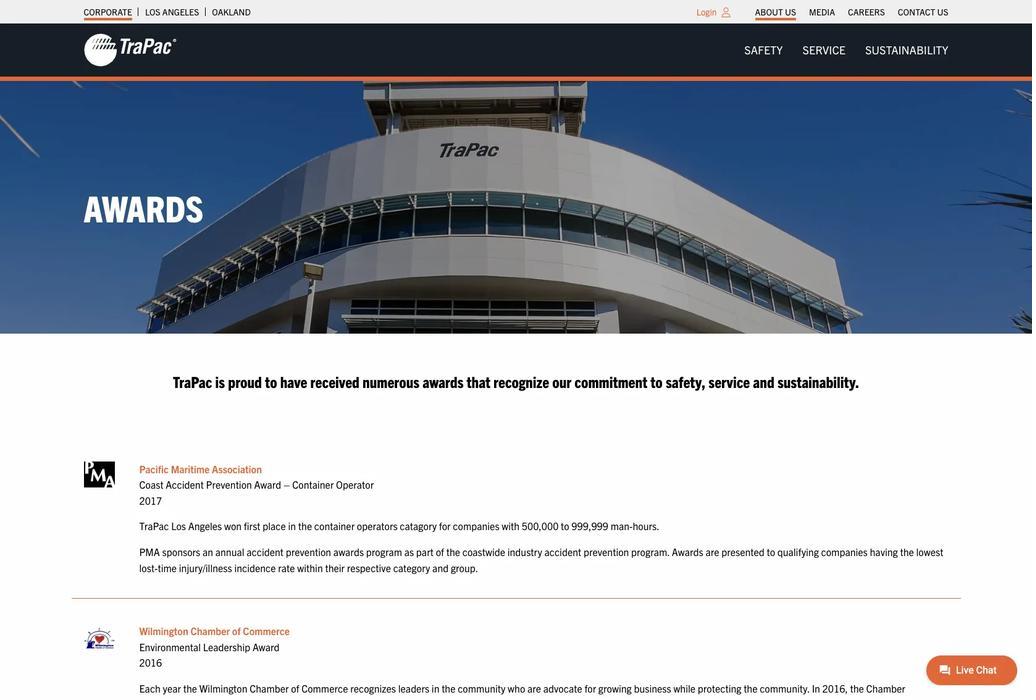Task type: locate. For each thing, give the bounding box(es) containing it.
prevention up the within
[[286, 546, 331, 558]]

0 horizontal spatial accident
[[247, 546, 284, 558]]

the up contribute
[[442, 682, 456, 695]]

trapac is proud to have received numerous awards that recognize our commitment to safety, service and sustainability.
[[173, 372, 860, 392]]

commerce
[[243, 625, 290, 637], [302, 682, 348, 695]]

pacific maritime association coast accident prevention award – container operator 2017
[[139, 463, 374, 507]]

trapac for 2017
[[139, 520, 169, 532]]

award inside the wilmington chamber of commerce environmental leadership award 2016
[[253, 641, 280, 653]]

coast
[[139, 479, 164, 491]]

1 horizontal spatial while
[[674, 682, 696, 695]]

us right about
[[786, 6, 797, 17]]

are up growth at the right bottom of page
[[528, 682, 542, 695]]

careers
[[849, 6, 886, 17]]

prevention
[[286, 546, 331, 558], [584, 546, 630, 558]]

program
[[366, 546, 402, 558]]

technologies
[[331, 698, 386, 700]]

companies left having
[[822, 546, 868, 558]]

1 vertical spatial for
[[585, 682, 597, 695]]

1 vertical spatial wilmington
[[200, 682, 248, 695]]

recognizes
[[351, 682, 396, 695]]

menu bar down careers link
[[735, 38, 959, 63]]

0 vertical spatial for
[[439, 520, 451, 532]]

for left its
[[220, 698, 232, 700]]

0 vertical spatial in
[[288, 520, 296, 532]]

growing
[[599, 682, 632, 695]]

chamber right the 2016,
[[867, 682, 906, 695]]

contact
[[899, 6, 936, 17]]

1 vertical spatial angeles
[[188, 520, 222, 532]]

2 horizontal spatial chamber
[[867, 682, 906, 695]]

are inside pma sponsors an annual accident prevention awards program as part of the coastwide industry accident prevention program. awards are presented to qualifying companies having the lowest lost-time injury/illness incidence rate within their respective category and group.
[[706, 546, 720, 558]]

chamber inside the wilmington chamber of commerce environmental leadership award 2016
[[191, 625, 230, 637]]

trapac down 2017 at the bottom left of the page
[[139, 520, 169, 532]]

awards
[[423, 372, 464, 392], [334, 546, 364, 558]]

1 vertical spatial award
[[253, 641, 280, 653]]

0 horizontal spatial commerce
[[243, 625, 290, 637]]

program.
[[632, 546, 670, 558]]

for right catagory
[[439, 520, 451, 532]]

1 vertical spatial commerce
[[302, 682, 348, 695]]

chamber up leadership
[[191, 625, 230, 637]]

accident up incidence
[[247, 546, 284, 558]]

2016
[[139, 657, 162, 669]]

commerce up clean
[[302, 682, 348, 695]]

menu bar containing about us
[[749, 3, 956, 20]]

0 horizontal spatial us
[[786, 6, 797, 17]]

1 vertical spatial trapac
[[139, 520, 169, 532]]

award inside pacific maritime association coast accident prevention award – container operator 2017
[[254, 479, 281, 491]]

while up minimizing
[[674, 682, 696, 695]]

the left lowest
[[901, 546, 915, 558]]

in right place
[[288, 520, 296, 532]]

our
[[553, 372, 572, 392]]

1 us from the left
[[786, 6, 797, 17]]

0 vertical spatial awards
[[84, 185, 204, 230]]

first
[[244, 520, 261, 532]]

wilmington
[[139, 625, 188, 637], [200, 682, 248, 695]]

0 horizontal spatial for
[[220, 698, 232, 700]]

companies inside pma sponsors an annual accident prevention awards program as part of the coastwide industry accident prevention program. awards are presented to qualifying companies having the lowest lost-time injury/illness incidence rate within their respective category and group.
[[822, 546, 868, 558]]

1 vertical spatial menu bar
[[735, 38, 959, 63]]

los inside trapac is proud to have received numerous awards that recognize our commitment to safety, service and sustainability. main content
[[171, 520, 186, 532]]

chamber up investment
[[250, 682, 289, 695]]

1 horizontal spatial for
[[439, 520, 451, 532]]

commerce up leadership
[[243, 625, 290, 637]]

wilmington up its
[[200, 682, 248, 695]]

careers link
[[849, 3, 886, 20]]

safety,
[[666, 372, 706, 392]]

angeles
[[162, 6, 199, 17], [188, 520, 222, 532]]

the up group.
[[447, 546, 461, 558]]

maritime
[[171, 463, 210, 475]]

companies up coastwide
[[453, 520, 500, 532]]

1 horizontal spatial prevention
[[584, 546, 630, 558]]

of up investment
[[291, 682, 299, 695]]

its
[[234, 698, 244, 700]]

the right year at the bottom left of the page
[[183, 682, 197, 695]]

to inside pma sponsors an annual accident prevention awards program as part of the coastwide industry accident prevention program. awards are presented to qualifying companies having the lowest lost-time injury/illness incidence rate within their respective category and group.
[[767, 546, 776, 558]]

1 vertical spatial awards
[[672, 546, 704, 558]]

service
[[709, 372, 751, 392]]

0 horizontal spatial are
[[528, 682, 542, 695]]

sustainability.
[[778, 372, 860, 392]]

0 vertical spatial awards
[[423, 372, 464, 392]]

1 vertical spatial while
[[617, 698, 639, 700]]

0 horizontal spatial and
[[433, 562, 449, 574]]

1 vertical spatial companies
[[822, 546, 868, 558]]

0 horizontal spatial while
[[617, 698, 639, 700]]

los up sponsors
[[171, 520, 186, 532]]

trapac
[[173, 372, 212, 392], [139, 520, 169, 532], [188, 698, 218, 700]]

2 vertical spatial trapac
[[188, 698, 218, 700]]

0 vertical spatial wilmington
[[139, 625, 188, 637]]

community
[[458, 682, 506, 695]]

with
[[502, 520, 520, 532]]

0 horizontal spatial companies
[[453, 520, 500, 532]]

economic
[[486, 698, 527, 700]]

safety link
[[735, 38, 793, 63]]

association
[[212, 463, 262, 475]]

1 vertical spatial and
[[433, 562, 449, 574]]

1 horizontal spatial companies
[[822, 546, 868, 558]]

in left clean
[[296, 698, 304, 700]]

1 horizontal spatial los
[[171, 520, 186, 532]]

service link
[[793, 38, 856, 63]]

while down growing
[[617, 698, 639, 700]]

1 horizontal spatial that
[[467, 372, 491, 392]]

menu bar up the service
[[749, 3, 956, 20]]

award left –
[[254, 479, 281, 491]]

region
[[588, 698, 614, 700]]

0 vertical spatial trapac
[[173, 372, 212, 392]]

that
[[467, 372, 491, 392], [388, 698, 405, 700]]

while
[[674, 682, 696, 695], [617, 698, 639, 700]]

are inside each year the wilmington chamber of commerce recognizes leaders in the community who are advocate for growing business while protecting the community. in 2016, the chamber recognized trapac for its investment in clean technologies that will contribute the economic growth of the region while minimizing emissions.
[[528, 682, 542, 695]]

wilmington up environmental
[[139, 625, 188, 637]]

us
[[786, 6, 797, 17], [938, 6, 949, 17]]

leaders
[[399, 682, 430, 695]]

corporate
[[84, 6, 132, 17]]

awards up their
[[334, 546, 364, 558]]

1 horizontal spatial us
[[938, 6, 949, 17]]

awards inside pma sponsors an annual accident prevention awards program as part of the coastwide industry accident prevention program. awards are presented to qualifying companies having the lowest lost-time injury/illness incidence rate within their respective category and group.
[[672, 546, 704, 558]]

menu bar
[[749, 3, 956, 20], [735, 38, 959, 63]]

menu bar containing safety
[[735, 38, 959, 63]]

1 vertical spatial are
[[528, 682, 542, 695]]

commitment
[[575, 372, 648, 392]]

trapac left is
[[173, 372, 212, 392]]

0 vertical spatial menu bar
[[749, 3, 956, 20]]

0 vertical spatial are
[[706, 546, 720, 558]]

0 horizontal spatial los
[[145, 6, 161, 17]]

about
[[756, 6, 784, 17]]

trapac los angeles won first place in the container operators catagory for companies with 500,000 to 999,999 man-hours.
[[139, 520, 660, 532]]

catagory
[[400, 520, 437, 532]]

0 vertical spatial commerce
[[243, 625, 290, 637]]

media
[[810, 6, 836, 17]]

are
[[706, 546, 720, 558], [528, 682, 542, 695]]

for up region
[[585, 682, 597, 695]]

emissions.
[[690, 698, 734, 700]]

accident
[[247, 546, 284, 558], [545, 546, 582, 558]]

angeles left "oakland"
[[162, 6, 199, 17]]

are left presented
[[706, 546, 720, 558]]

2 prevention from the left
[[584, 546, 630, 558]]

0 vertical spatial companies
[[453, 520, 500, 532]]

in up contribute
[[432, 682, 440, 695]]

2 vertical spatial for
[[220, 698, 232, 700]]

2016,
[[823, 682, 849, 695]]

0 horizontal spatial awards
[[84, 185, 204, 230]]

contribute
[[423, 698, 467, 700]]

0 horizontal spatial wilmington
[[139, 625, 188, 637]]

accident down 500,000
[[545, 546, 582, 558]]

who
[[508, 682, 526, 695]]

that left the will
[[388, 698, 405, 700]]

business
[[634, 682, 672, 695]]

wilmington inside the wilmington chamber of commerce environmental leadership award 2016
[[139, 625, 188, 637]]

1 vertical spatial los
[[171, 520, 186, 532]]

of right part
[[436, 546, 444, 558]]

incidence
[[235, 562, 276, 574]]

prevention down the "man-"
[[584, 546, 630, 558]]

service
[[803, 43, 846, 57]]

that left recognize
[[467, 372, 491, 392]]

0 horizontal spatial awards
[[334, 546, 364, 558]]

1 horizontal spatial awards
[[672, 546, 704, 558]]

award right leadership
[[253, 641, 280, 653]]

1 horizontal spatial are
[[706, 546, 720, 558]]

2 us from the left
[[938, 6, 949, 17]]

us right contact
[[938, 6, 949, 17]]

los up corporate image
[[145, 6, 161, 17]]

each
[[139, 682, 161, 695]]

0 vertical spatial and
[[754, 372, 775, 392]]

0 horizontal spatial prevention
[[286, 546, 331, 558]]

media link
[[810, 3, 836, 20]]

0 horizontal spatial that
[[388, 698, 405, 700]]

companies
[[453, 520, 500, 532], [822, 546, 868, 558]]

received
[[311, 372, 360, 392]]

1 horizontal spatial commerce
[[302, 682, 348, 695]]

hours.
[[633, 520, 660, 532]]

the
[[298, 520, 312, 532], [447, 546, 461, 558], [901, 546, 915, 558], [183, 682, 197, 695], [442, 682, 456, 695], [744, 682, 758, 695], [851, 682, 865, 695], [470, 698, 483, 700], [572, 698, 585, 700]]

1 horizontal spatial awards
[[423, 372, 464, 392]]

and down part
[[433, 562, 449, 574]]

to left have
[[265, 372, 277, 392]]

–
[[284, 479, 290, 491]]

1 horizontal spatial accident
[[545, 546, 582, 558]]

contact us
[[899, 6, 949, 17]]

and right service on the bottom of page
[[754, 372, 775, 392]]

awards right numerous
[[423, 372, 464, 392]]

of inside the wilmington chamber of commerce environmental leadership award 2016
[[232, 625, 241, 637]]

1 vertical spatial in
[[432, 682, 440, 695]]

trapac left its
[[188, 698, 218, 700]]

awards
[[84, 185, 204, 230], [672, 546, 704, 558]]

angeles up an
[[188, 520, 222, 532]]

trapac inside each year the wilmington chamber of commerce recognizes leaders in the community who are advocate for growing business while protecting the community. in 2016, the chamber recognized trapac for its investment in clean technologies that will contribute the economic growth of the region while minimizing emissions.
[[188, 698, 218, 700]]

and
[[754, 372, 775, 392], [433, 562, 449, 574]]

the right protecting at right
[[744, 682, 758, 695]]

clean
[[306, 698, 329, 700]]

1 horizontal spatial wilmington
[[200, 682, 248, 695]]

to left qualifying in the right bottom of the page
[[767, 546, 776, 558]]

of
[[436, 546, 444, 558], [232, 625, 241, 637], [291, 682, 299, 695], [561, 698, 569, 700]]

of up leadership
[[232, 625, 241, 637]]

999,999
[[572, 520, 609, 532]]

container
[[315, 520, 355, 532]]

1 vertical spatial awards
[[334, 546, 364, 558]]

1 vertical spatial that
[[388, 698, 405, 700]]

in
[[288, 520, 296, 532], [432, 682, 440, 695], [296, 698, 304, 700]]

0 horizontal spatial chamber
[[191, 625, 230, 637]]

0 vertical spatial angeles
[[162, 6, 199, 17]]

0 vertical spatial award
[[254, 479, 281, 491]]



Task type: vqa. For each thing, say whether or not it's contained in the screenshot.
Safety link on the right
yes



Task type: describe. For each thing, give the bounding box(es) containing it.
light image
[[722, 7, 731, 17]]

the down advocate
[[572, 698, 585, 700]]

awards inside pma sponsors an annual accident prevention awards program as part of the coastwide industry accident prevention program. awards are presented to qualifying companies having the lowest lost-time injury/illness incidence rate within their respective category and group.
[[334, 546, 364, 558]]

minimizing
[[641, 698, 687, 700]]

angeles inside trapac is proud to have received numerous awards that recognize our commitment to safety, service and sustainability. main content
[[188, 520, 222, 532]]

the down community
[[470, 698, 483, 700]]

1 accident from the left
[[247, 546, 284, 558]]

us for about us
[[786, 6, 797, 17]]

to left safety,
[[651, 372, 663, 392]]

category
[[394, 562, 430, 574]]

sustainability link
[[856, 38, 959, 63]]

award for prevention
[[254, 479, 281, 491]]

community.
[[760, 682, 810, 695]]

the left container
[[298, 520, 312, 532]]

oakland link
[[212, 3, 251, 20]]

corporate link
[[84, 3, 132, 20]]

pma sponsors an annual accident prevention awards program as part of the coastwide industry accident prevention program. awards are presented to qualifying companies having the lowest lost-time injury/illness incidence rate within their respective category and group.
[[139, 546, 944, 574]]

won
[[224, 520, 242, 532]]

prevention
[[206, 479, 252, 491]]

investment
[[247, 698, 294, 700]]

500,000
[[522, 520, 559, 532]]

los angeles link
[[145, 3, 199, 20]]

group.
[[451, 562, 479, 574]]

about us link
[[756, 3, 797, 20]]

lowest
[[917, 546, 944, 558]]

numerous
[[363, 372, 420, 392]]

wilmington chamber of commerce environmental leadership award 2016
[[139, 625, 290, 669]]

environmental
[[139, 641, 201, 653]]

place
[[263, 520, 286, 532]]

trapac is proud to have received numerous awards that recognize our commitment to safety, service and sustainability. main content
[[71, 371, 962, 700]]

trapac for awards
[[173, 372, 212, 392]]

0 vertical spatial los
[[145, 6, 161, 17]]

1 horizontal spatial and
[[754, 372, 775, 392]]

contact us link
[[899, 3, 949, 20]]

recognized
[[139, 698, 186, 700]]

oakland
[[212, 6, 251, 17]]

within
[[297, 562, 323, 574]]

will
[[407, 698, 421, 700]]

advocate
[[544, 682, 583, 695]]

container
[[293, 479, 334, 491]]

pma
[[139, 546, 160, 558]]

annual
[[216, 546, 245, 558]]

protecting
[[698, 682, 742, 695]]

respective
[[347, 562, 391, 574]]

los angeles
[[145, 6, 199, 17]]

that inside each year the wilmington chamber of commerce recognizes leaders in the community who are advocate for growing business while protecting the community. in 2016, the chamber recognized trapac for its investment in clean technologies that will contribute the economic growth of the region while minimizing emissions.
[[388, 698, 405, 700]]

2 vertical spatial in
[[296, 698, 304, 700]]

recognize
[[494, 372, 550, 392]]

operators
[[357, 520, 398, 532]]

2017
[[139, 494, 162, 507]]

to right 500,000
[[561, 520, 570, 532]]

0 vertical spatial that
[[467, 372, 491, 392]]

man-
[[611, 520, 633, 532]]

rate
[[278, 562, 295, 574]]

leadership
[[203, 641, 250, 653]]

growth
[[530, 698, 559, 700]]

the right the 2016,
[[851, 682, 865, 695]]

login
[[697, 6, 717, 17]]

proud
[[228, 372, 262, 392]]

2 accident from the left
[[545, 546, 582, 558]]

and inside pma sponsors an annual accident prevention awards program as part of the coastwide industry accident prevention program. awards are presented to qualifying companies having the lowest lost-time injury/illness incidence rate within their respective category and group.
[[433, 562, 449, 574]]

about us
[[756, 6, 797, 17]]

wilmington inside each year the wilmington chamber of commerce recognizes leaders in the community who are advocate for growing business while protecting the community. in 2016, the chamber recognized trapac for its investment in clean technologies that will contribute the economic growth of the region while minimizing emissions.
[[200, 682, 248, 695]]

having
[[871, 546, 899, 558]]

industry
[[508, 546, 543, 558]]

of down advocate
[[561, 698, 569, 700]]

sponsors
[[162, 546, 200, 558]]

lost-
[[139, 562, 158, 574]]

sustainability
[[866, 43, 949, 57]]

qualifying
[[778, 546, 820, 558]]

of inside pma sponsors an annual accident prevention awards program as part of the coastwide industry accident prevention program. awards are presented to qualifying companies having the lowest lost-time injury/illness incidence rate within their respective category and group.
[[436, 546, 444, 558]]

corporate image
[[84, 33, 176, 67]]

accident
[[166, 479, 204, 491]]

login link
[[697, 6, 717, 17]]

operator
[[336, 479, 374, 491]]

each year the wilmington chamber of commerce recognizes leaders in the community who are advocate for growing business while protecting the community. in 2016, the chamber recognized trapac for its investment in clean technologies that will contribute the economic growth of the region while minimizing emissions.
[[139, 682, 906, 700]]

us for contact us
[[938, 6, 949, 17]]

part
[[417, 546, 434, 558]]

presented
[[722, 546, 765, 558]]

time
[[158, 562, 177, 574]]

safety
[[745, 43, 784, 57]]

as
[[405, 546, 414, 558]]

is
[[215, 372, 225, 392]]

2 horizontal spatial for
[[585, 682, 597, 695]]

1 prevention from the left
[[286, 546, 331, 558]]

coastwide
[[463, 546, 506, 558]]

an
[[203, 546, 213, 558]]

commerce inside the wilmington chamber of commerce environmental leadership award 2016
[[243, 625, 290, 637]]

have
[[280, 372, 308, 392]]

1 horizontal spatial chamber
[[250, 682, 289, 695]]

pacific
[[139, 463, 169, 475]]

0 vertical spatial while
[[674, 682, 696, 695]]

award for leadership
[[253, 641, 280, 653]]

commerce inside each year the wilmington chamber of commerce recognizes leaders in the community who are advocate for growing business while protecting the community. in 2016, the chamber recognized trapac for its investment in clean technologies that will contribute the economic growth of the region while minimizing emissions.
[[302, 682, 348, 695]]



